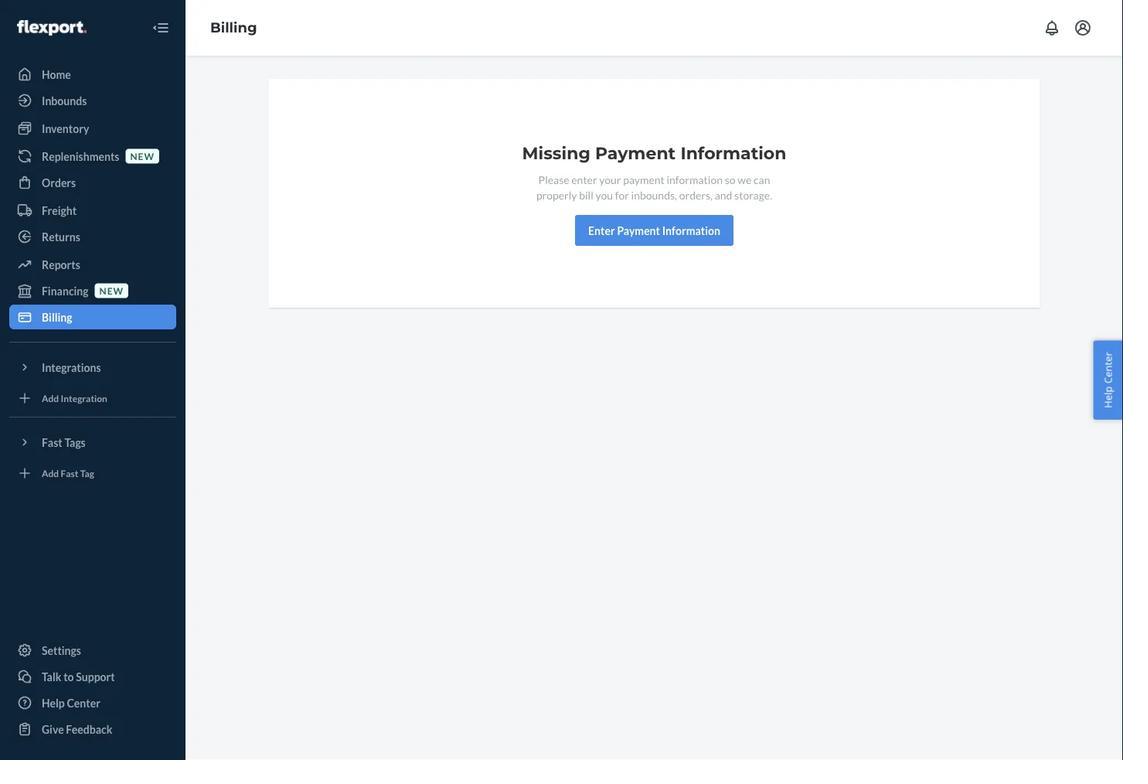 Task type: locate. For each thing, give the bounding box(es) containing it.
fast left tags
[[42, 436, 62, 449]]

help center link
[[9, 690, 176, 715]]

center
[[1101, 352, 1115, 384], [67, 696, 100, 709]]

inbounds
[[42, 94, 87, 107]]

1 vertical spatial payment
[[617, 224, 660, 237]]

information inside button
[[662, 224, 721, 237]]

can
[[754, 173, 770, 186]]

add left integration
[[42, 392, 59, 404]]

1 horizontal spatial billing link
[[210, 19, 257, 36]]

reports link
[[9, 252, 176, 277]]

add integration link
[[9, 386, 176, 411]]

fast inside dropdown button
[[42, 436, 62, 449]]

information up so
[[681, 143, 787, 164]]

payment for enter
[[617, 224, 660, 237]]

home
[[42, 68, 71, 81]]

please enter your payment information so we can properly bill you for inbounds, orders, and storage.
[[536, 173, 772, 201]]

1 vertical spatial billing link
[[9, 305, 176, 329]]

0 horizontal spatial billing
[[42, 310, 72, 324]]

open account menu image
[[1074, 19, 1092, 37]]

help center inside button
[[1101, 352, 1115, 408]]

new
[[130, 150, 155, 162], [99, 285, 124, 296]]

payment up payment
[[595, 143, 676, 164]]

for
[[615, 188, 629, 201]]

1 vertical spatial billing
[[42, 310, 72, 324]]

add fast tag link
[[9, 461, 176, 486]]

inbounds,
[[631, 188, 677, 201]]

0 vertical spatial center
[[1101, 352, 1115, 384]]

information
[[667, 173, 723, 186]]

enter payment information button
[[575, 215, 734, 246]]

tags
[[64, 436, 86, 449]]

help center button
[[1094, 340, 1123, 420]]

add inside add integration 'link'
[[42, 392, 59, 404]]

add fast tag
[[42, 467, 94, 479]]

1 horizontal spatial help
[[1101, 386, 1115, 408]]

billing link
[[210, 19, 257, 36], [9, 305, 176, 329]]

billing link right close navigation image on the top left of page
[[210, 19, 257, 36]]

new up orders link
[[130, 150, 155, 162]]

0 horizontal spatial help center
[[42, 696, 100, 709]]

0 vertical spatial billing
[[210, 19, 257, 36]]

and
[[715, 188, 732, 201]]

0 vertical spatial add
[[42, 392, 59, 404]]

freight
[[42, 204, 77, 217]]

0 vertical spatial new
[[130, 150, 155, 162]]

bill
[[579, 188, 594, 201]]

1 vertical spatial help
[[42, 696, 65, 709]]

center inside button
[[1101, 352, 1115, 384]]

add down fast tags
[[42, 467, 59, 479]]

give
[[42, 723, 64, 736]]

add
[[42, 392, 59, 404], [42, 467, 59, 479]]

talk to support button
[[9, 664, 176, 689]]

2 add from the top
[[42, 467, 59, 479]]

1 vertical spatial information
[[662, 224, 721, 237]]

payment inside button
[[617, 224, 660, 237]]

1 horizontal spatial center
[[1101, 352, 1115, 384]]

information down orders,
[[662, 224, 721, 237]]

0 vertical spatial help center
[[1101, 352, 1115, 408]]

billing link down financing
[[9, 305, 176, 329]]

fast left tag at the bottom of the page
[[61, 467, 78, 479]]

add inside add fast tag 'link'
[[42, 467, 59, 479]]

0 horizontal spatial new
[[99, 285, 124, 296]]

1 vertical spatial fast
[[61, 467, 78, 479]]

give feedback button
[[9, 717, 176, 741]]

information
[[681, 143, 787, 164], [662, 224, 721, 237]]

integrations
[[42, 361, 101, 374]]

new down "reports" link
[[99, 285, 124, 296]]

so
[[725, 173, 736, 186]]

reports
[[42, 258, 80, 271]]

1 add from the top
[[42, 392, 59, 404]]

inventory link
[[9, 116, 176, 141]]

to
[[64, 670, 74, 683]]

payment right enter
[[617, 224, 660, 237]]

payment
[[595, 143, 676, 164], [617, 224, 660, 237]]

missing payment information
[[522, 143, 787, 164]]

0 horizontal spatial billing link
[[9, 305, 176, 329]]

home link
[[9, 62, 176, 87]]

0 horizontal spatial center
[[67, 696, 100, 709]]

1 vertical spatial add
[[42, 467, 59, 479]]

missing
[[522, 143, 591, 164]]

orders link
[[9, 170, 176, 195]]

1 horizontal spatial new
[[130, 150, 155, 162]]

billing down financing
[[42, 310, 72, 324]]

0 vertical spatial fast
[[42, 436, 62, 449]]

1 vertical spatial center
[[67, 696, 100, 709]]

1 vertical spatial new
[[99, 285, 124, 296]]

0 vertical spatial information
[[681, 143, 787, 164]]

information for enter payment information
[[662, 224, 721, 237]]

0 vertical spatial payment
[[595, 143, 676, 164]]

help
[[1101, 386, 1115, 408], [42, 696, 65, 709]]

1 horizontal spatial help center
[[1101, 352, 1115, 408]]

0 vertical spatial help
[[1101, 386, 1115, 408]]

help center
[[1101, 352, 1115, 408], [42, 696, 100, 709]]

billing
[[210, 19, 257, 36], [42, 310, 72, 324]]

billing right close navigation image on the top left of page
[[210, 19, 257, 36]]

0 vertical spatial billing link
[[210, 19, 257, 36]]

we
[[738, 173, 752, 186]]

fast
[[42, 436, 62, 449], [61, 467, 78, 479]]



Task type: vqa. For each thing, say whether or not it's contained in the screenshot.
the Multi-
no



Task type: describe. For each thing, give the bounding box(es) containing it.
enter
[[588, 224, 615, 237]]

settings link
[[9, 638, 176, 663]]

properly
[[536, 188, 577, 201]]

fast tags button
[[9, 430, 176, 455]]

returns link
[[9, 224, 176, 249]]

1 horizontal spatial billing
[[210, 19, 257, 36]]

feedback
[[66, 723, 112, 736]]

orders,
[[679, 188, 713, 201]]

you
[[596, 188, 613, 201]]

please
[[539, 173, 569, 186]]

integration
[[61, 392, 107, 404]]

1 vertical spatial help center
[[42, 696, 100, 709]]

storage.
[[735, 188, 772, 201]]

help inside button
[[1101, 386, 1115, 408]]

support
[[76, 670, 115, 683]]

talk to support
[[42, 670, 115, 683]]

integrations button
[[9, 355, 176, 380]]

fast inside 'link'
[[61, 467, 78, 479]]

enter payment information
[[588, 224, 721, 237]]

freight link
[[9, 198, 176, 223]]

your
[[599, 173, 621, 186]]

fast tags
[[42, 436, 86, 449]]

flexport logo image
[[17, 20, 86, 36]]

settings
[[42, 644, 81, 657]]

new for replenishments
[[130, 150, 155, 162]]

orders
[[42, 176, 76, 189]]

financing
[[42, 284, 89, 297]]

information for missing payment information
[[681, 143, 787, 164]]

returns
[[42, 230, 80, 243]]

enter
[[572, 173, 597, 186]]

open notifications image
[[1043, 19, 1062, 37]]

tag
[[80, 467, 94, 479]]

add for add fast tag
[[42, 467, 59, 479]]

close navigation image
[[152, 19, 170, 37]]

inventory
[[42, 122, 89, 135]]

give feedback
[[42, 723, 112, 736]]

replenishments
[[42, 150, 119, 163]]

inbounds link
[[9, 88, 176, 113]]

add integration
[[42, 392, 107, 404]]

0 horizontal spatial help
[[42, 696, 65, 709]]

new for financing
[[99, 285, 124, 296]]

payment for missing
[[595, 143, 676, 164]]

add for add integration
[[42, 392, 59, 404]]

talk
[[42, 670, 61, 683]]

payment
[[623, 173, 665, 186]]



